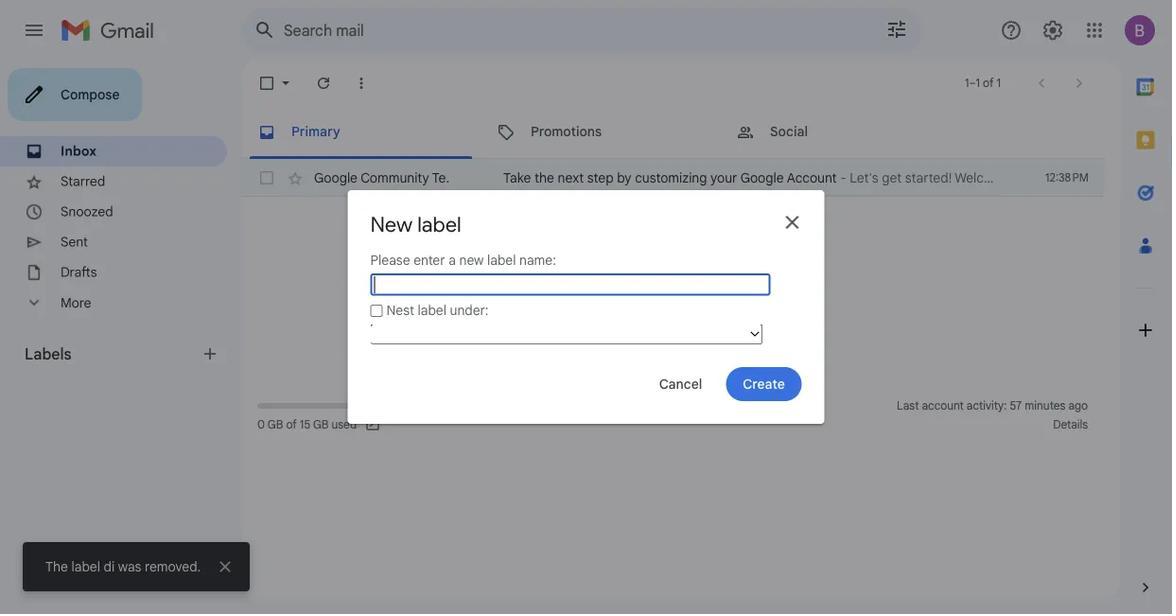 Task type: vqa. For each thing, say whether or not it's contained in the screenshot.
LABELS navigation
yes



Task type: describe. For each thing, give the bounding box(es) containing it.
refresh image
[[314, 74, 333, 93]]

social tab
[[721, 106, 959, 159]]

drafts link
[[61, 264, 97, 281]]

program policies
[[673, 399, 759, 413]]

Nest label under: checkbox
[[370, 304, 383, 317]]

account
[[922, 399, 964, 413]]

google community te.
[[314, 169, 449, 186]]

0
[[257, 418, 265, 432]]

main menu image
[[23, 19, 45, 42]]

snoozed
[[61, 203, 113, 220]]

nest
[[386, 302, 414, 319]]

snoozed link
[[61, 203, 113, 220]]

footer containing program policies
[[242, 396, 1104, 434]]

customizing
[[635, 169, 707, 186]]

nest label under:
[[386, 302, 489, 319]]

community
[[361, 169, 429, 186]]

tab list containing primary
[[242, 106, 1104, 159]]

last
[[897, 399, 919, 413]]

compose button
[[8, 68, 142, 121]]

account
[[787, 169, 837, 186]]

take
[[503, 169, 531, 186]]

57
[[1010, 399, 1022, 413]]

compose
[[61, 86, 120, 103]]

2 google from the left
[[740, 169, 784, 186]]

label for nest label under:
[[418, 302, 446, 319]]

12:38 pm
[[1045, 171, 1089, 185]]

your
[[711, 169, 737, 186]]

1 horizontal spatial tab list
[[1119, 61, 1172, 546]]

1 vertical spatial label
[[487, 252, 516, 268]]

activity:
[[967, 399, 1007, 413]]

take the next step by customizing your google account -
[[503, 169, 850, 186]]

cancel
[[659, 375, 702, 392]]

1 gb from the left
[[268, 418, 283, 432]]

Please enter a new label name: field
[[370, 273, 771, 296]]

under:
[[450, 302, 489, 319]]

settings image
[[1042, 19, 1064, 42]]

search mail image
[[248, 13, 282, 47]]

program policies link
[[673, 399, 759, 413]]

enter
[[414, 252, 445, 268]]

new label
[[370, 211, 461, 237]]

starred link
[[61, 173, 105, 190]]

cancel button
[[643, 367, 719, 401]]

new
[[459, 252, 484, 268]]

the
[[534, 169, 554, 186]]

inbox link
[[61, 143, 96, 159]]

15
[[300, 418, 310, 432]]

2 gb from the left
[[313, 418, 329, 432]]



Task type: locate. For each thing, give the bounding box(es) containing it.
sent link
[[61, 234, 88, 250]]

footer
[[242, 396, 1104, 434]]

new label alert dialog
[[348, 190, 825, 424]]

create button
[[726, 367, 802, 401]]

0 vertical spatial label
[[417, 211, 461, 237]]

details
[[1053, 418, 1088, 432]]

0 gb of 15 gb used
[[257, 418, 357, 432]]

1 horizontal spatial google
[[740, 169, 784, 186]]

0 horizontal spatial tab list
[[242, 106, 1104, 159]]

of
[[286, 418, 297, 432]]

step
[[587, 169, 614, 186]]

0 horizontal spatial google
[[314, 169, 358, 186]]

te.
[[432, 169, 449, 186]]

google
[[314, 169, 358, 186], [740, 169, 784, 186]]

more button
[[0, 288, 227, 318]]

alert
[[30, 44, 1142, 61]]

new
[[370, 211, 413, 237]]

ago
[[1069, 399, 1088, 413]]

labels
[[25, 344, 72, 363]]

2 vertical spatial label
[[418, 302, 446, 319]]

please enter a new label name:
[[370, 252, 556, 268]]

main content
[[242, 106, 1104, 197]]

advanced search options image
[[878, 10, 916, 48]]

label up enter
[[417, 211, 461, 237]]

by
[[617, 169, 632, 186]]

label for new label
[[417, 211, 461, 237]]

new label heading
[[370, 211, 461, 237]]

primary
[[291, 123, 340, 140]]

0 horizontal spatial gb
[[268, 418, 283, 432]]

label right new
[[487, 252, 516, 268]]

last account activity: 57 minutes ago details
[[897, 399, 1088, 432]]

labels heading
[[25, 344, 201, 363]]

used
[[332, 418, 357, 432]]

create
[[743, 375, 785, 392]]

-
[[840, 169, 846, 186]]

follow link to manage storage image
[[364, 415, 383, 434]]

promotions
[[531, 123, 602, 140]]

1 google from the left
[[314, 169, 358, 186]]

program
[[673, 399, 717, 413]]

row
[[242, 159, 1104, 197]]

a
[[449, 252, 456, 268]]

promotions tab
[[482, 106, 720, 159]]

please
[[370, 252, 410, 268]]

gb
[[268, 418, 283, 432], [313, 418, 329, 432]]

google right your
[[740, 169, 784, 186]]

minutes
[[1025, 399, 1066, 413]]

next
[[558, 169, 584, 186]]

row containing google community te.
[[242, 159, 1104, 197]]

gb right 0
[[268, 418, 283, 432]]

google down primary
[[314, 169, 358, 186]]

main content containing primary
[[242, 106, 1104, 197]]

primary tab
[[242, 106, 480, 159]]

gb right 15
[[313, 418, 329, 432]]

sent
[[61, 234, 88, 250]]

more
[[61, 294, 91, 311]]

inbox
[[61, 143, 96, 159]]

None search field
[[242, 8, 923, 53]]

gmail image
[[61, 11, 164, 49]]

tab list
[[1119, 61, 1172, 546], [242, 106, 1104, 159]]

social
[[770, 123, 808, 140]]

labels navigation
[[0, 61, 242, 614]]

details link
[[1053, 418, 1088, 432]]

1 horizontal spatial gb
[[313, 418, 329, 432]]

label
[[417, 211, 461, 237], [487, 252, 516, 268], [418, 302, 446, 319]]

name:
[[519, 252, 556, 268]]

drafts
[[61, 264, 97, 281]]

label right 'nest'
[[418, 302, 446, 319]]

policies
[[720, 399, 759, 413]]

starred
[[61, 173, 105, 190]]



